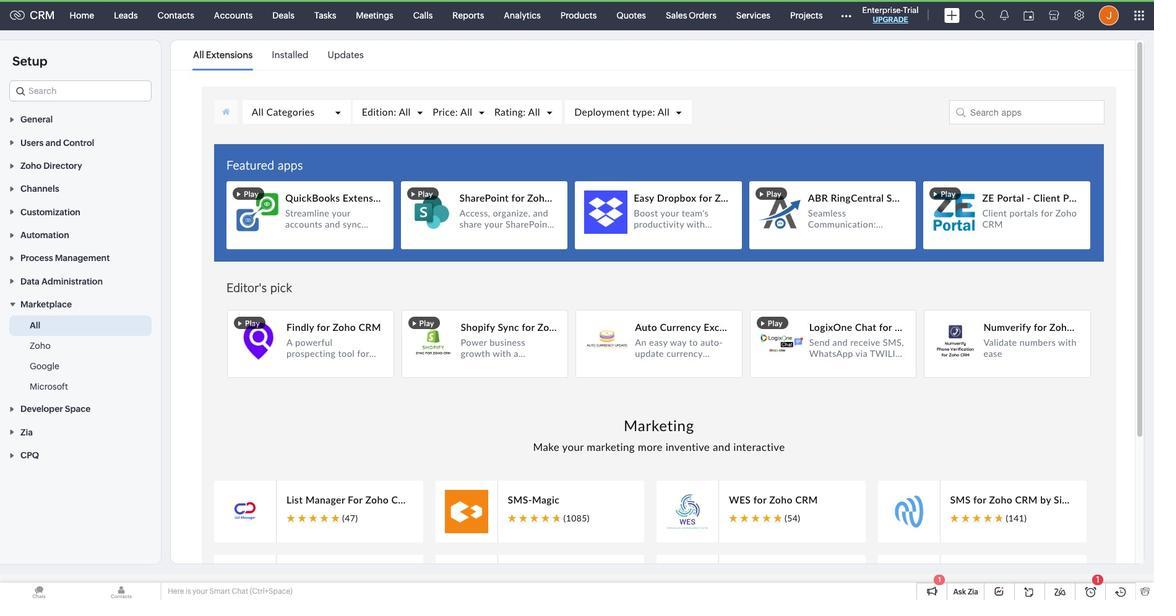 Task type: describe. For each thing, give the bounding box(es) containing it.
users
[[20, 138, 44, 148]]

users and control button
[[0, 131, 161, 154]]

zoho directory button
[[0, 154, 161, 177]]

calls link
[[404, 0, 443, 30]]

data administration button
[[0, 270, 161, 293]]

zoho directory
[[20, 161, 82, 171]]

developer space button
[[0, 398, 161, 421]]

chats image
[[0, 583, 78, 601]]

all extensions
[[193, 50, 253, 60]]

extensions
[[206, 50, 253, 60]]

upgrade
[[873, 15, 909, 24]]

management
[[55, 254, 110, 263]]

crm
[[30, 9, 55, 22]]

zoho for zoho
[[30, 341, 51, 351]]

orders
[[689, 10, 717, 20]]

Search text field
[[10, 81, 151, 101]]

leads
[[114, 10, 138, 20]]

accounts link
[[204, 0, 263, 30]]

contacts image
[[82, 583, 160, 601]]

contacts
[[158, 10, 194, 20]]

cpq
[[20, 451, 39, 461]]

process management button
[[0, 246, 161, 270]]

developer
[[20, 405, 63, 415]]

automation button
[[0, 223, 161, 246]]

home link
[[60, 0, 104, 30]]

here is your smart chat (ctrl+space)
[[168, 588, 293, 596]]

quotes
[[617, 10, 646, 20]]

marketplace button
[[0, 293, 161, 316]]

zoho for zoho directory
[[20, 161, 42, 171]]

customization button
[[0, 200, 161, 223]]

search element
[[968, 0, 993, 30]]

marketplace
[[20, 300, 72, 310]]

all extensions link
[[193, 41, 253, 69]]

all link
[[30, 320, 40, 332]]

calls
[[413, 10, 433, 20]]

enterprise-
[[863, 6, 904, 15]]

chat
[[232, 588, 248, 596]]

services link
[[727, 0, 781, 30]]

process
[[20, 254, 53, 263]]

projects
[[791, 10, 823, 20]]

marketplace region
[[0, 316, 161, 398]]

0 horizontal spatial 1
[[939, 576, 942, 584]]

sales orders link
[[656, 0, 727, 30]]

space
[[65, 405, 91, 415]]

(ctrl+space)
[[250, 588, 293, 596]]

channels button
[[0, 177, 161, 200]]

signals image
[[1000, 10, 1009, 20]]

products link
[[551, 0, 607, 30]]

trial
[[904, 6, 919, 15]]

contacts link
[[148, 0, 204, 30]]

all for all extensions
[[193, 50, 204, 60]]

google
[[30, 362, 59, 372]]

ask zia
[[954, 588, 979, 597]]

deals
[[273, 10, 295, 20]]

directory
[[43, 161, 82, 171]]

process management
[[20, 254, 110, 263]]

zia inside dropdown button
[[20, 428, 33, 438]]

zoho link
[[30, 340, 51, 352]]

microsoft link
[[30, 381, 68, 393]]

deals link
[[263, 0, 305, 30]]

control
[[63, 138, 94, 148]]

data
[[20, 277, 40, 287]]



Task type: vqa. For each thing, say whether or not it's contained in the screenshot.
the bottom Zia
yes



Task type: locate. For each thing, give the bounding box(es) containing it.
zoho
[[20, 161, 42, 171], [30, 341, 51, 351]]

1 vertical spatial all
[[30, 321, 40, 331]]

sales
[[666, 10, 687, 20]]

signals element
[[993, 0, 1016, 30]]

analytics link
[[494, 0, 551, 30]]

analytics
[[504, 10, 541, 20]]

meetings
[[356, 10, 394, 20]]

smart
[[210, 588, 230, 596]]

administration
[[41, 277, 103, 287]]

all for all
[[30, 321, 40, 331]]

cpq button
[[0, 444, 161, 467]]

customization
[[20, 207, 80, 217]]

users and control
[[20, 138, 94, 148]]

installed link
[[272, 41, 309, 69]]

1
[[1097, 575, 1100, 585], [939, 576, 942, 584]]

calendar image
[[1024, 10, 1034, 20]]

crm link
[[10, 9, 55, 22]]

reports
[[453, 10, 484, 20]]

general
[[20, 115, 53, 125]]

products
[[561, 10, 597, 20]]

setup
[[12, 54, 47, 68]]

profile image
[[1099, 5, 1119, 25]]

1 horizontal spatial 1
[[1097, 575, 1100, 585]]

None field
[[9, 80, 152, 102]]

and
[[46, 138, 61, 148]]

updates
[[328, 50, 364, 60]]

leads link
[[104, 0, 148, 30]]

zoho inside zoho directory dropdown button
[[20, 161, 42, 171]]

updates link
[[328, 41, 364, 69]]

here
[[168, 588, 184, 596]]

zia right ask
[[968, 588, 979, 597]]

zoho down the users
[[20, 161, 42, 171]]

zia up cpq at the left of the page
[[20, 428, 33, 438]]

0 vertical spatial zoho
[[20, 161, 42, 171]]

reports link
[[443, 0, 494, 30]]

projects link
[[781, 0, 833, 30]]

1 horizontal spatial zia
[[968, 588, 979, 597]]

home
[[70, 10, 94, 20]]

installed
[[272, 50, 309, 60]]

sales orders
[[666, 10, 717, 20]]

microsoft
[[30, 382, 68, 392]]

1 horizontal spatial all
[[193, 50, 204, 60]]

meetings link
[[346, 0, 404, 30]]

accounts
[[214, 10, 253, 20]]

general button
[[0, 108, 161, 131]]

services
[[737, 10, 771, 20]]

zia button
[[0, 421, 161, 444]]

0 vertical spatial zia
[[20, 428, 33, 438]]

channels
[[20, 184, 59, 194]]

0 horizontal spatial zia
[[20, 428, 33, 438]]

1 vertical spatial zia
[[968, 588, 979, 597]]

developer space
[[20, 405, 91, 415]]

enterprise-trial upgrade
[[863, 6, 919, 24]]

automation
[[20, 230, 69, 240]]

profile element
[[1092, 0, 1127, 30]]

all left extensions
[[193, 50, 204, 60]]

your
[[193, 588, 208, 596]]

create menu image
[[945, 8, 960, 23]]

tasks
[[315, 10, 336, 20]]

0 vertical spatial all
[[193, 50, 204, 60]]

all inside marketplace region
[[30, 321, 40, 331]]

0 horizontal spatial all
[[30, 321, 40, 331]]

zia
[[20, 428, 33, 438], [968, 588, 979, 597]]

tasks link
[[305, 0, 346, 30]]

quotes link
[[607, 0, 656, 30]]

data administration
[[20, 277, 103, 287]]

zoho up google link
[[30, 341, 51, 351]]

is
[[186, 588, 191, 596]]

Other Modules field
[[833, 5, 860, 25]]

all
[[193, 50, 204, 60], [30, 321, 40, 331]]

search image
[[975, 10, 986, 20]]

create menu element
[[937, 0, 968, 30]]

google link
[[30, 360, 59, 373]]

all up 'zoho' link
[[30, 321, 40, 331]]

zoho inside marketplace region
[[30, 341, 51, 351]]

1 vertical spatial zoho
[[30, 341, 51, 351]]

ask
[[954, 588, 967, 597]]



